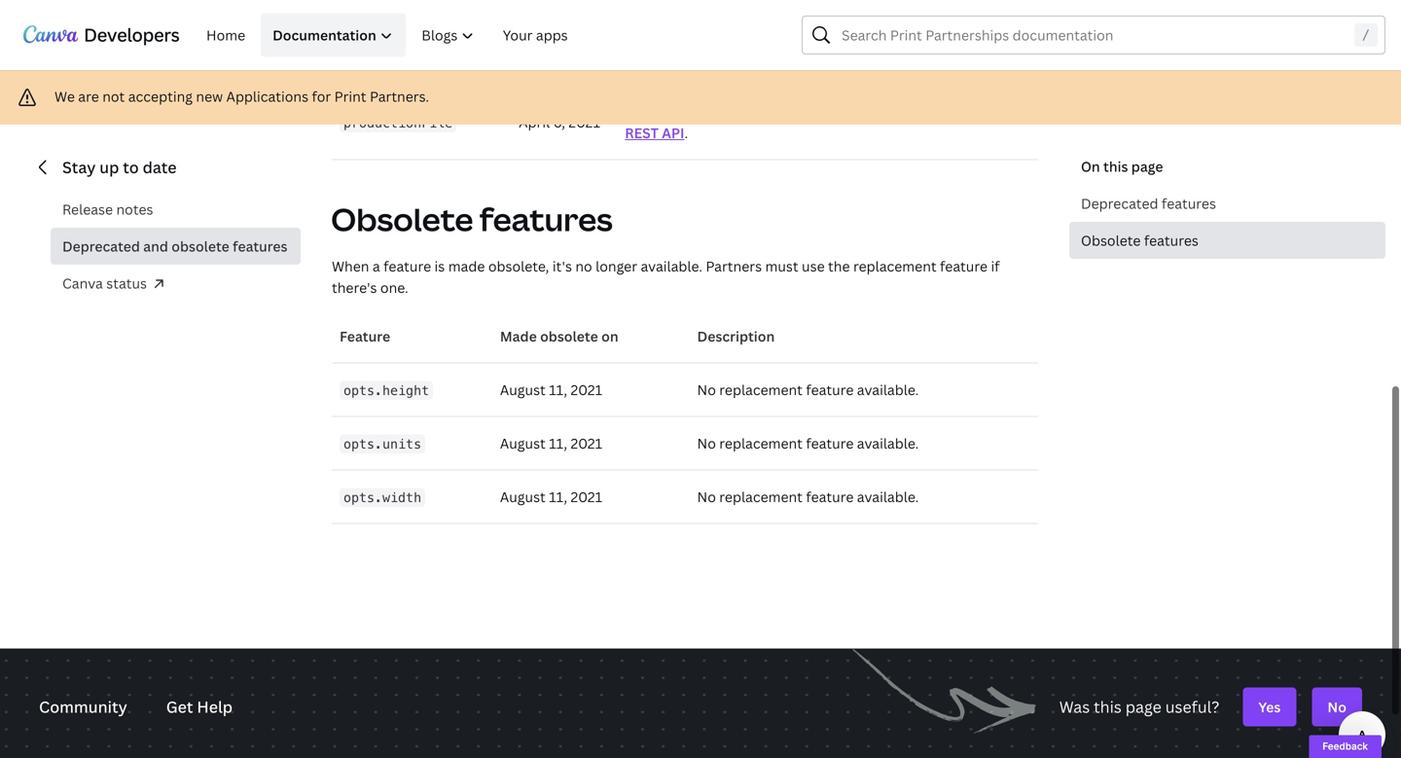 Task type: locate. For each thing, give the bounding box(es) containing it.
2 august from the top
[[500, 434, 546, 453]]

canva developers logo image
[[23, 25, 179, 45]]

feature
[[384, 257, 431, 275], [940, 257, 988, 275], [806, 381, 854, 399], [806, 434, 854, 453], [806, 488, 854, 506]]

1 vertical spatial deprecated
[[62, 237, 140, 255]]

1 august from the top
[[500, 381, 546, 399]]

no replacement feature available. for opts.units
[[697, 434, 919, 453]]

1 vertical spatial page
[[1126, 696, 1162, 717]]

this right was
[[1094, 696, 1122, 717]]

features down deprecated features
[[1144, 231, 1199, 250]]

on
[[602, 327, 619, 345]]

documentation button
[[261, 13, 406, 57]]

11, for opts.units
[[549, 434, 568, 453]]

status
[[106, 274, 147, 292]]

help
[[197, 696, 233, 717]]

available. for opts.width
[[857, 488, 919, 506]]

community
[[39, 696, 127, 717]]

2 vertical spatial 11,
[[549, 488, 568, 506]]

obsolete features down deprecated features
[[1081, 231, 1199, 250]]

are
[[78, 87, 99, 106]]

0 vertical spatial deprecated
[[1081, 194, 1159, 213]]

11, for opts.width
[[549, 488, 568, 506]]

release notes link
[[51, 191, 301, 228]]

0 vertical spatial 11,
[[549, 381, 568, 399]]

3 august from the top
[[500, 488, 546, 506]]

11,
[[549, 381, 568, 399], [549, 434, 568, 453], [549, 488, 568, 506]]

1 vertical spatial no replacement feature available.
[[697, 434, 919, 453]]

features inside deprecated and obsolete features link
[[233, 237, 288, 255]]

features
[[1162, 194, 1216, 213], [480, 198, 613, 240], [1144, 231, 1199, 250], [233, 237, 288, 255]]

1 horizontal spatial .
[[869, 49, 873, 67]]

2 vertical spatial august
[[500, 488, 546, 506]]

1 vertical spatial august 11, 2021
[[500, 434, 602, 453]]

a
[[373, 257, 380, 275]]

productionfile
[[344, 115, 453, 130]]

august 11, 2021
[[500, 381, 602, 399], [500, 434, 602, 453], [500, 488, 602, 506]]

features down release notes link
[[233, 237, 288, 255]]

release notes
[[62, 200, 153, 218]]

yes button
[[1243, 688, 1297, 727]]

obsolete features
[[331, 198, 613, 240], [1081, 231, 1199, 250]]

available.
[[641, 257, 703, 275], [857, 381, 919, 399], [857, 434, 919, 453], [857, 488, 919, 506]]

2 11, from the top
[[549, 434, 568, 453]]

2 vertical spatial no replacement feature available.
[[697, 488, 919, 506]]

2 no replacement feature available. from the top
[[697, 434, 919, 453]]

one.
[[380, 278, 409, 297]]

deprecated features
[[1081, 194, 1216, 213]]

0 vertical spatial august
[[500, 381, 546, 399]]

august 11, 2021 for opts.height
[[500, 381, 602, 399]]

0 vertical spatial obsolete
[[172, 237, 229, 255]]

stay up to date
[[62, 157, 177, 178]]

august 11, 2021 for opts.units
[[500, 434, 602, 453]]

0 horizontal spatial .
[[685, 124, 688, 142]]

feature
[[340, 327, 390, 345]]

page inside heading
[[1132, 157, 1163, 176]]

obsolete features up made
[[331, 198, 613, 240]]

2021 for opts.width
[[571, 488, 602, 506]]

purchase an artwork rest api
[[625, 102, 1015, 142]]

deprecated
[[1081, 194, 1159, 213], [62, 237, 140, 255]]

.
[[869, 49, 873, 67], [1018, 49, 1021, 67], [685, 124, 688, 142]]

1 vertical spatial this
[[1094, 696, 1122, 717]]

get help
[[166, 696, 233, 717]]

page left useful? at the bottom of the page
[[1126, 696, 1162, 717]]

august
[[500, 381, 546, 399], [500, 434, 546, 453], [500, 488, 546, 506]]

0 vertical spatial this
[[1104, 157, 1128, 176]]

deprecated down on this page
[[1081, 194, 1159, 213]]

2021 for opts.height
[[571, 381, 602, 399]]

1 horizontal spatial deprecated
[[1081, 194, 1159, 213]]

0 vertical spatial page
[[1132, 157, 1163, 176]]

august 11, 2021 for opts.width
[[500, 488, 602, 506]]

deprecated up canva status
[[62, 237, 140, 255]]

release
[[62, 200, 113, 218]]

up
[[100, 157, 119, 178]]

available. for opts.height
[[857, 381, 919, 399]]

purchase an artwork rest api link
[[625, 102, 1015, 142]]

obsolete
[[172, 237, 229, 255], [540, 327, 598, 345]]

0 vertical spatial august 11, 2021
[[500, 381, 602, 399]]

page
[[1132, 157, 1163, 176], [1126, 696, 1162, 717]]

2 horizontal spatial .
[[1018, 49, 1021, 67]]

no replacement feature available. for opts.width
[[697, 488, 919, 506]]

documentation
[[273, 26, 376, 44]]

date
[[143, 157, 177, 178]]

1 no replacement feature available. from the top
[[697, 381, 919, 399]]

opts.units
[[344, 436, 421, 452]]

2 vertical spatial august 11, 2021
[[500, 488, 602, 506]]

onartworkcreate
[[904, 49, 1018, 67]]

Search Print Partnerships documentation text field
[[802, 16, 1386, 55]]

your apps link
[[491, 13, 580, 57]]

this
[[1104, 157, 1128, 176], [1094, 696, 1122, 717]]

get help link
[[166, 694, 233, 720]]

your
[[503, 26, 533, 44]]

no replacement feature available. for opts.height
[[697, 381, 919, 399]]

there's
[[332, 278, 377, 297]]

obsolete
[[331, 198, 473, 240], [1081, 231, 1141, 250]]

get
[[166, 696, 193, 717]]

april
[[519, 113, 550, 131]]

1 vertical spatial august
[[500, 434, 546, 453]]

obsolete features link
[[1070, 222, 1386, 259]]

3 11, from the top
[[549, 488, 568, 506]]

no button
[[1312, 688, 1363, 727]]

no
[[697, 381, 716, 399], [697, 434, 716, 453], [697, 488, 716, 506], [1328, 698, 1347, 716]]

community link
[[39, 694, 127, 720]]

replacement for opts.width
[[719, 488, 803, 506]]

obsolete up a
[[331, 198, 473, 240]]

deprecated for deprecated and obsolete features
[[62, 237, 140, 255]]

2 august 11, 2021 from the top
[[500, 434, 602, 453]]

2021
[[569, 113, 600, 131], [571, 381, 602, 399], [571, 434, 602, 453], [571, 488, 602, 506]]

1 vertical spatial 11,
[[549, 434, 568, 453]]

no replacement feature available.
[[697, 381, 919, 399], [697, 434, 919, 453], [697, 488, 919, 506]]

on
[[1081, 157, 1100, 176]]

obsolete down release notes link
[[172, 237, 229, 255]]

print
[[334, 87, 366, 106]]

0 horizontal spatial obsolete
[[172, 237, 229, 255]]

made
[[448, 257, 485, 275]]

0 horizontal spatial deprecated
[[62, 237, 140, 255]]

deprecated for deprecated features
[[1081, 194, 1159, 213]]

obsolete inside deprecated and obsolete features link
[[172, 237, 229, 255]]

replacement
[[853, 257, 937, 275], [719, 381, 803, 399], [719, 434, 803, 453], [719, 488, 803, 506]]

new
[[196, 87, 223, 106]]

1 horizontal spatial obsolete
[[540, 327, 598, 345]]

3 no replacement feature available. from the top
[[697, 488, 919, 506]]

must
[[765, 257, 799, 275]]

2021 for opts.units
[[571, 434, 602, 453]]

features down on this page heading at the top
[[1162, 194, 1216, 213]]

obsolete left on
[[540, 327, 598, 345]]

april 6, 2021
[[519, 113, 600, 131]]

this right 'on'
[[1104, 157, 1128, 176]]

1 11, from the top
[[549, 381, 568, 399]]

features inside obsolete features link
[[1144, 231, 1199, 250]]

this inside heading
[[1104, 157, 1128, 176]]

page for was
[[1126, 696, 1162, 717]]

feature for opts.width
[[806, 488, 854, 506]]

not
[[102, 87, 125, 106]]

august for opts.height
[[500, 381, 546, 399]]

use
[[802, 257, 825, 275]]

an
[[945, 102, 961, 121]]

august for opts.units
[[500, 434, 546, 453]]

3 august 11, 2021 from the top
[[500, 488, 602, 506]]

we are not accepting new applications for print partners.
[[55, 87, 429, 106]]

opts.previewimagesrc
[[344, 51, 499, 66]]

0 vertical spatial no replacement feature available.
[[697, 381, 919, 399]]

obsolete down deprecated features
[[1081, 231, 1141, 250]]

1 august 11, 2021 from the top
[[500, 381, 602, 399]]

page up deprecated features
[[1132, 157, 1163, 176]]



Task type: describe. For each thing, give the bounding box(es) containing it.
opts.height
[[344, 383, 429, 398]]

on this page
[[1081, 157, 1163, 176]]

no for opts.units
[[697, 434, 716, 453]]

partners
[[706, 257, 762, 275]]

on this page heading
[[1070, 156, 1386, 177]]

available. inside "when a feature is made obsolete, it's no longer available. partners must use the replacement feature if there's one."
[[641, 257, 703, 275]]

available. for opts.units
[[857, 434, 919, 453]]

stay
[[62, 157, 96, 178]]

replacement for opts.height
[[719, 381, 803, 399]]

made
[[500, 327, 537, 345]]

for
[[312, 87, 331, 106]]

api
[[662, 124, 685, 142]]

opts.previewimages . see onartworkcreate .
[[725, 49, 1021, 67]]

useful?
[[1166, 696, 1220, 717]]

feature for opts.height
[[806, 381, 854, 399]]

1 horizontal spatial obsolete features
[[1081, 231, 1199, 250]]

deprecated features link
[[1070, 185, 1386, 222]]

obsolete,
[[488, 257, 549, 275]]

the
[[828, 257, 850, 275]]

home
[[206, 26, 245, 44]]

deprecated and obsolete features link
[[51, 228, 301, 265]]

it's
[[553, 257, 572, 275]]

replacement for opts.units
[[719, 434, 803, 453]]

purchase
[[880, 102, 941, 121]]

notes
[[116, 200, 153, 218]]

when
[[332, 257, 369, 275]]

canva status
[[62, 274, 147, 292]]

replacement inside "when a feature is made obsolete, it's no longer available. partners must use the replacement feature if there's one."
[[853, 257, 937, 275]]

blogs button
[[410, 13, 487, 57]]

canva
[[62, 274, 103, 292]]

accepting
[[128, 87, 193, 106]]

we
[[55, 87, 75, 106]]

when a feature is made obsolete, it's no longer available. partners must use the replacement feature if there's one.
[[332, 257, 1000, 297]]

11, for opts.height
[[549, 381, 568, 399]]

and
[[143, 237, 168, 255]]

opts.previewimages
[[725, 51, 865, 66]]

features inside deprecated features link
[[1162, 194, 1216, 213]]

canva status link
[[51, 265, 301, 302]]

features up "it's"
[[480, 198, 613, 240]]

1 horizontal spatial obsolete
[[1081, 231, 1141, 250]]

apps
[[536, 26, 568, 44]]

applications
[[226, 87, 309, 106]]

opts.width
[[344, 490, 421, 505]]

was this page useful?
[[1060, 696, 1220, 717]]

made obsolete on
[[500, 327, 619, 345]]

2021 for productionfile
[[569, 113, 600, 131]]

deprecated and obsolete features
[[62, 237, 288, 255]]

august for opts.width
[[500, 488, 546, 506]]

1 vertical spatial obsolete
[[540, 327, 598, 345]]

/
[[1362, 27, 1371, 43]]

0 horizontal spatial obsolete
[[331, 198, 473, 240]]

if
[[991, 257, 1000, 275]]

this for on
[[1104, 157, 1128, 176]]

see
[[876, 49, 900, 67]]

page for on
[[1132, 157, 1163, 176]]

home link
[[195, 13, 257, 57]]

is
[[435, 257, 445, 275]]

feature for opts.units
[[806, 434, 854, 453]]

blogs
[[422, 26, 458, 44]]

no for opts.height
[[697, 381, 716, 399]]

this for was
[[1094, 696, 1122, 717]]

partners.
[[370, 87, 429, 106]]

6,
[[553, 113, 565, 131]]

description
[[697, 327, 775, 345]]

to
[[123, 157, 139, 178]]

0 horizontal spatial obsolete features
[[331, 198, 613, 240]]

no
[[576, 257, 592, 275]]

yes
[[1259, 698, 1281, 716]]

rest
[[625, 124, 659, 142]]

onartworkcreate link
[[904, 49, 1018, 67]]

your apps
[[503, 26, 568, 44]]

no for opts.width
[[697, 488, 716, 506]]

artwork
[[964, 102, 1015, 121]]

was
[[1060, 696, 1090, 717]]

no inside dropdown button
[[1328, 698, 1347, 716]]

longer
[[596, 257, 638, 275]]



Task type: vqa. For each thing, say whether or not it's contained in the screenshot.
leftmost latest
no



